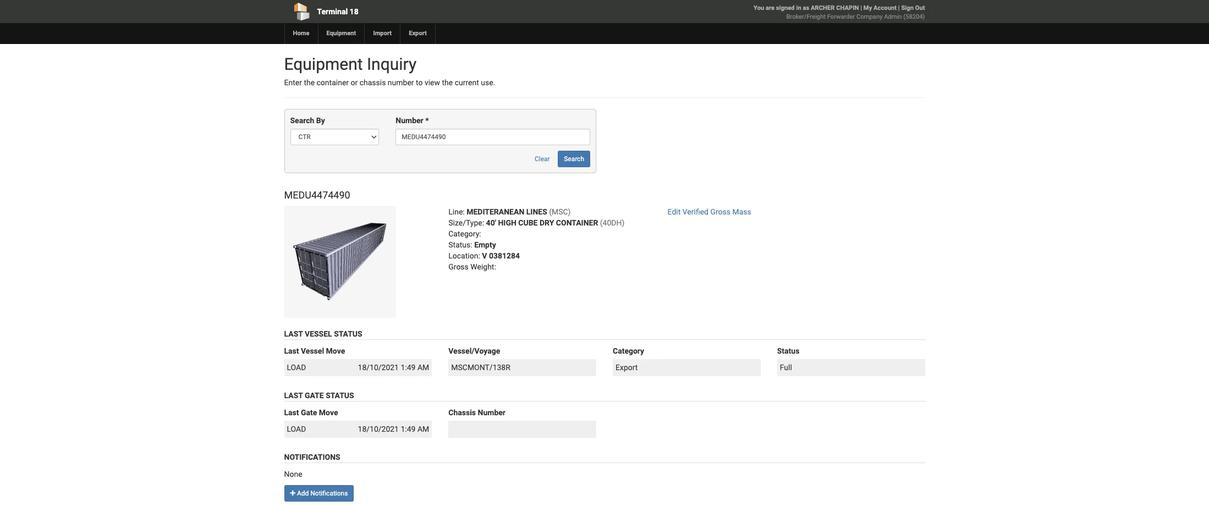 Task type: vqa. For each thing, say whether or not it's contained in the screenshot.


Task type: describe. For each thing, give the bounding box(es) containing it.
out
[[915, 4, 925, 12]]

current
[[455, 78, 479, 87]]

medu4474490
[[284, 189, 350, 201]]

sign out link
[[901, 4, 925, 12]]

archer
[[811, 4, 835, 12]]

am for chassis number
[[418, 425, 429, 434]]

company
[[857, 13, 883, 20]]

are
[[766, 4, 775, 12]]

my account link
[[864, 4, 897, 12]]

line:
[[449, 208, 465, 216]]

1 horizontal spatial number
[[478, 408, 506, 417]]

am for vessel/voyage
[[418, 363, 429, 372]]

number *
[[396, 116, 429, 125]]

sign
[[901, 4, 914, 12]]

dry
[[540, 219, 554, 227]]

Number * text field
[[396, 129, 590, 145]]

1 the from the left
[[304, 78, 315, 87]]

by
[[316, 116, 325, 125]]

last vessel status
[[284, 330, 362, 338]]

equipment inquiry enter the container or chassis number to view the current use.
[[284, 54, 495, 87]]

load for vessel
[[287, 363, 306, 372]]

0381284
[[489, 252, 520, 260]]

lines
[[526, 208, 547, 216]]

*
[[425, 116, 429, 125]]

terminal 18 link
[[284, 0, 542, 23]]

chassis
[[360, 78, 386, 87]]

forwarder
[[827, 13, 855, 20]]

status for last gate status
[[326, 391, 354, 400]]

1:49 for chassis number
[[401, 425, 416, 434]]

vessel/voyage
[[449, 347, 500, 356]]

import
[[373, 30, 392, 37]]

gate for move
[[301, 408, 317, 417]]

18
[[350, 7, 359, 16]]

add notifications link
[[284, 485, 354, 502]]

18/10/2021 for last gate move
[[358, 425, 399, 434]]

to
[[416, 78, 423, 87]]

import link
[[364, 23, 400, 44]]

in
[[796, 4, 801, 12]]

last for last vessel status
[[284, 330, 303, 338]]

home
[[293, 30, 309, 37]]

cube
[[518, 219, 538, 227]]

admin
[[884, 13, 902, 20]]

empty
[[474, 241, 496, 249]]

last for last gate status
[[284, 391, 303, 400]]

40dh image
[[284, 206, 395, 318]]

load for gate
[[287, 425, 306, 434]]

(58204)
[[904, 13, 925, 20]]

1:49 for vessel/voyage
[[401, 363, 416, 372]]

terminal
[[317, 7, 348, 16]]

0 vertical spatial notifications
[[284, 453, 340, 461]]

broker/freight
[[786, 13, 826, 20]]

signed
[[776, 4, 795, 12]]

(msc)
[[549, 208, 571, 216]]

inquiry
[[367, 54, 417, 74]]

equipment link
[[318, 23, 364, 44]]

last gate move
[[284, 408, 338, 417]]

you
[[754, 4, 764, 12]]

last for last gate move
[[284, 408, 299, 417]]

plus image
[[290, 490, 295, 497]]

or
[[351, 78, 358, 87]]

number
[[388, 78, 414, 87]]

weight:
[[471, 263, 496, 271]]

as
[[803, 4, 809, 12]]

export link
[[400, 23, 435, 44]]

use.
[[481, 78, 495, 87]]

1 horizontal spatial gross
[[710, 208, 731, 216]]

notifications inside button
[[310, 490, 348, 497]]

search button
[[558, 151, 590, 167]]

none
[[284, 470, 302, 479]]

v
[[482, 252, 487, 260]]

clear button
[[529, 151, 556, 167]]

add notifications button
[[284, 485, 354, 502]]



Task type: locate. For each thing, give the bounding box(es) containing it.
line: mediteranean lines (msc) size/type: 40' high cube dry container (40dh) category: status: empty location: v 0381284 gross weight:
[[449, 208, 625, 271]]

edit
[[668, 208, 681, 216]]

verified
[[683, 208, 709, 216]]

terminal 18
[[317, 7, 359, 16]]

load
[[287, 363, 306, 372], [287, 425, 306, 434]]

mediteranean
[[467, 208, 524, 216]]

search for search
[[564, 155, 584, 163]]

view
[[425, 78, 440, 87]]

2 vertical spatial status
[[326, 391, 354, 400]]

load down last gate move
[[287, 425, 306, 434]]

1 vertical spatial search
[[564, 155, 584, 163]]

last down last gate status
[[284, 408, 299, 417]]

1 vertical spatial number
[[478, 408, 506, 417]]

search
[[290, 116, 314, 125], [564, 155, 584, 163]]

|
[[861, 4, 862, 12], [898, 4, 900, 12]]

1 vertical spatial 1:49
[[401, 425, 416, 434]]

move for last gate move
[[319, 408, 338, 417]]

1 load from the top
[[287, 363, 306, 372]]

category:
[[449, 230, 481, 238]]

1 vertical spatial equipment
[[284, 54, 363, 74]]

chapin
[[836, 4, 859, 12]]

0 vertical spatial search
[[290, 116, 314, 125]]

0 vertical spatial 18/10/2021 1:49 am
[[358, 363, 429, 372]]

last for last vessel move
[[284, 347, 299, 356]]

gross left mass
[[710, 208, 731, 216]]

last down last vessel status
[[284, 347, 299, 356]]

18/10/2021
[[358, 363, 399, 372], [358, 425, 399, 434]]

gate for status
[[305, 391, 324, 400]]

status up last gate move
[[326, 391, 354, 400]]

category
[[613, 347, 644, 356]]

you are signed in as archer chapin | my account | sign out broker/freight forwarder company admin (58204)
[[754, 4, 925, 20]]

last
[[284, 330, 303, 338], [284, 347, 299, 356], [284, 391, 303, 400], [284, 408, 299, 417]]

1 vertical spatial move
[[319, 408, 338, 417]]

0 vertical spatial number
[[396, 116, 423, 125]]

load down last vessel move
[[287, 363, 306, 372]]

equipment
[[327, 30, 356, 37], [284, 54, 363, 74]]

gross
[[710, 208, 731, 216], [449, 263, 469, 271]]

2 last from the top
[[284, 347, 299, 356]]

0 vertical spatial 1:49
[[401, 363, 416, 372]]

1 horizontal spatial search
[[564, 155, 584, 163]]

edit verified gross mass link
[[668, 208, 751, 216]]

search left by
[[290, 116, 314, 125]]

export
[[409, 30, 427, 37], [616, 363, 638, 372]]

1 vertical spatial notifications
[[310, 490, 348, 497]]

number
[[396, 116, 423, 125], [478, 408, 506, 417]]

gate down last gate status
[[301, 408, 317, 417]]

18/10/2021 1:49 am for last vessel move
[[358, 363, 429, 372]]

0 vertical spatial export
[[409, 30, 427, 37]]

move down last vessel status
[[326, 347, 345, 356]]

2 am from the top
[[418, 425, 429, 434]]

1 horizontal spatial |
[[898, 4, 900, 12]]

status
[[334, 330, 362, 338], [777, 347, 800, 356], [326, 391, 354, 400]]

40'
[[486, 219, 496, 227]]

notifications up none
[[284, 453, 340, 461]]

0 vertical spatial am
[[418, 363, 429, 372]]

enter
[[284, 78, 302, 87]]

1 horizontal spatial export
[[616, 363, 638, 372]]

0 vertical spatial move
[[326, 347, 345, 356]]

4 last from the top
[[284, 408, 299, 417]]

1 horizontal spatial the
[[442, 78, 453, 87]]

export down category
[[616, 363, 638, 372]]

1 18/10/2021 1:49 am from the top
[[358, 363, 429, 372]]

size/type:
[[449, 219, 484, 227]]

0 horizontal spatial export
[[409, 30, 427, 37]]

equipment down terminal 18
[[327, 30, 356, 37]]

vessel down last vessel status
[[301, 347, 324, 356]]

0 horizontal spatial number
[[396, 116, 423, 125]]

1 18/10/2021 from the top
[[358, 363, 399, 372]]

home link
[[284, 23, 318, 44]]

2 18/10/2021 from the top
[[358, 425, 399, 434]]

vessel up last vessel move
[[305, 330, 332, 338]]

0 vertical spatial gate
[[305, 391, 324, 400]]

the
[[304, 78, 315, 87], [442, 78, 453, 87]]

edit verified gross mass
[[668, 208, 751, 216]]

| left my
[[861, 4, 862, 12]]

chassis
[[449, 408, 476, 417]]

number left the *
[[396, 116, 423, 125]]

2 the from the left
[[442, 78, 453, 87]]

container
[[317, 78, 349, 87]]

last up last gate move
[[284, 391, 303, 400]]

last up last vessel move
[[284, 330, 303, 338]]

account
[[874, 4, 897, 12]]

chassis number
[[449, 408, 506, 417]]

1:49
[[401, 363, 416, 372], [401, 425, 416, 434]]

gross inside line: mediteranean lines (msc) size/type: 40' high cube dry container (40dh) category: status: empty location: v 0381284 gross weight:
[[449, 263, 469, 271]]

1 1:49 from the top
[[401, 363, 416, 372]]

high
[[498, 219, 517, 227]]

1 vertical spatial status
[[777, 347, 800, 356]]

search right clear
[[564, 155, 584, 163]]

last vessel move
[[284, 347, 345, 356]]

search by
[[290, 116, 325, 125]]

container
[[556, 219, 598, 227]]

am
[[418, 363, 429, 372], [418, 425, 429, 434]]

my
[[864, 4, 872, 12]]

vessel
[[305, 330, 332, 338], [301, 347, 324, 356]]

1 vertical spatial 18/10/2021
[[358, 425, 399, 434]]

1 vertical spatial gate
[[301, 408, 317, 417]]

search for search by
[[290, 116, 314, 125]]

search inside button
[[564, 155, 584, 163]]

full
[[780, 363, 792, 372]]

move
[[326, 347, 345, 356], [319, 408, 338, 417]]

vessel for move
[[301, 347, 324, 356]]

equipment inside equipment inquiry enter the container or chassis number to view the current use.
[[284, 54, 363, 74]]

1 vertical spatial gross
[[449, 263, 469, 271]]

clear
[[535, 155, 550, 163]]

2 load from the top
[[287, 425, 306, 434]]

0 vertical spatial gross
[[710, 208, 731, 216]]

status:
[[449, 241, 472, 249]]

1 vertical spatial load
[[287, 425, 306, 434]]

3 last from the top
[[284, 391, 303, 400]]

| left sign
[[898, 4, 900, 12]]

gross down location:
[[449, 263, 469, 271]]

1 am from the top
[[418, 363, 429, 372]]

18/10/2021 1:49 am for last gate move
[[358, 425, 429, 434]]

mass
[[733, 208, 751, 216]]

0 horizontal spatial |
[[861, 4, 862, 12]]

add notifications
[[295, 490, 348, 497]]

1 vertical spatial am
[[418, 425, 429, 434]]

2 | from the left
[[898, 4, 900, 12]]

18/10/2021 for last vessel move
[[358, 363, 399, 372]]

vessel for status
[[305, 330, 332, 338]]

18/10/2021 1:49 am
[[358, 363, 429, 372], [358, 425, 429, 434]]

2 1:49 from the top
[[401, 425, 416, 434]]

equipment for equipment inquiry enter the container or chassis number to view the current use.
[[284, 54, 363, 74]]

equipment up "container"
[[284, 54, 363, 74]]

status up full
[[777, 347, 800, 356]]

the right enter
[[304, 78, 315, 87]]

0 vertical spatial vessel
[[305, 330, 332, 338]]

gate
[[305, 391, 324, 400], [301, 408, 317, 417]]

export down the terminal 18 link
[[409, 30, 427, 37]]

0 horizontal spatial search
[[290, 116, 314, 125]]

move for last vessel move
[[326, 347, 345, 356]]

0 vertical spatial equipment
[[327, 30, 356, 37]]

last gate status
[[284, 391, 354, 400]]

equipment for equipment
[[327, 30, 356, 37]]

status up last vessel move
[[334, 330, 362, 338]]

0 horizontal spatial the
[[304, 78, 315, 87]]

1 | from the left
[[861, 4, 862, 12]]

mscmont/138r
[[451, 363, 510, 372]]

1 vertical spatial 18/10/2021 1:49 am
[[358, 425, 429, 434]]

(40dh)
[[600, 219, 625, 227]]

add
[[297, 490, 309, 497]]

2 18/10/2021 1:49 am from the top
[[358, 425, 429, 434]]

0 vertical spatial 18/10/2021
[[358, 363, 399, 372]]

move down last gate status
[[319, 408, 338, 417]]

0 vertical spatial load
[[287, 363, 306, 372]]

gate up last gate move
[[305, 391, 324, 400]]

1 last from the top
[[284, 330, 303, 338]]

0 vertical spatial status
[[334, 330, 362, 338]]

1 vertical spatial vessel
[[301, 347, 324, 356]]

notifications
[[284, 453, 340, 461], [310, 490, 348, 497]]

notifications right add
[[310, 490, 348, 497]]

number right chassis
[[478, 408, 506, 417]]

the right view
[[442, 78, 453, 87]]

status for last vessel status
[[334, 330, 362, 338]]

1 vertical spatial export
[[616, 363, 638, 372]]

0 horizontal spatial gross
[[449, 263, 469, 271]]

location:
[[449, 252, 480, 260]]



